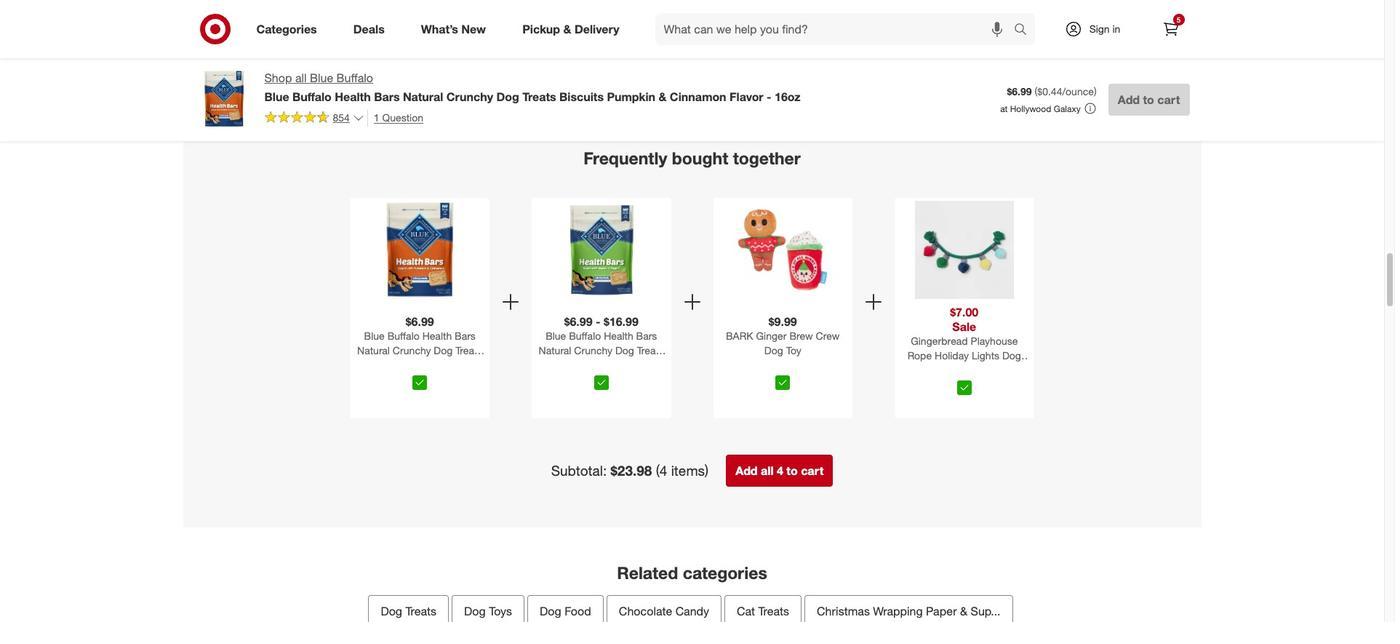 Task type: describe. For each thing, give the bounding box(es) containing it.
paper
[[926, 604, 957, 618]]

search
[[1007, 23, 1042, 38]]

biscuits inside the $6.99 - $16.99 blue buffalo health bars natural crunchy dog treats biscuits with apple & yogurt flavor
[[553, 359, 589, 371]]

treats inside the shop all blue buffalo blue buffalo health bars natural crunchy dog treats biscuits pumpkin & cinnamon flavor - 16oz
[[523, 89, 556, 104]]

blue buffalo health bars natural crunchy dog treats biscuits pumpkin & cinnamon flavor - 16oz image
[[371, 200, 469, 299]]

treats inside the $6.99 - $16.99 blue buffalo health bars natural crunchy dog treats biscuits with apple & yogurt flavor
[[637, 344, 664, 357]]

buffalo inside $6.99 blue buffalo health bars natural crunchy dog treats biscuits pumpkin & cinnamon flavor - 16oz
[[388, 330, 420, 342]]

related categories
[[617, 563, 767, 583]]

crunchy inside the $6.99 - $16.99 blue buffalo health bars natural crunchy dog treats biscuits with apple & yogurt flavor
[[574, 344, 613, 357]]

$0.44
[[1038, 85, 1063, 97]]

dog food
[[540, 604, 591, 618]]

lights
[[972, 349, 1000, 362]]

galaxy
[[1054, 103, 1081, 114]]

/ounce
[[1063, 85, 1094, 97]]

dog inside the $6.99 - $16.99 blue buffalo health bars natural crunchy dog treats biscuits with apple & yogurt flavor
[[615, 344, 634, 357]]

& inside $6.99 blue buffalo health bars natural crunchy dog treats biscuits pumpkin & cinnamon flavor - 16oz
[[458, 359, 464, 371]]

crunchy inside $6.99 blue buffalo health bars natural crunchy dog treats biscuits pumpkin & cinnamon flavor - 16oz
[[393, 344, 431, 357]]

playhouse
[[971, 335, 1018, 347]]

candy
[[676, 604, 709, 618]]

items)
[[671, 462, 709, 479]]

bark ginger brew crew dog toy image
[[734, 200, 832, 299]]

gingerbread
[[911, 335, 968, 347]]

pumpkin inside $6.99 blue buffalo health bars natural crunchy dog treats biscuits pumpkin & cinnamon flavor - 16oz
[[415, 359, 455, 371]]

16oz inside the shop all blue buffalo blue buffalo health bars natural crunchy dog treats biscuits pumpkin & cinnamon flavor - 16oz
[[775, 89, 801, 104]]

apple
[[614, 359, 640, 371]]

- inside $6.99 blue buffalo health bars natural crunchy dog treats biscuits pumpkin & cinnamon flavor - 16oz
[[446, 374, 449, 386]]

bark ginger brew crew dog toy link
[[716, 329, 850, 370]]

buffalo inside the $6.99 - $16.99 blue buffalo health bars natural crunchy dog treats biscuits with apple & yogurt flavor
[[569, 330, 601, 342]]

dog inside 'link'
[[540, 604, 562, 618]]

at hollywood galaxy
[[1001, 103, 1081, 114]]

christmas wrapping paper & sup...
[[817, 604, 1001, 618]]

at
[[1001, 103, 1008, 114]]

christmas
[[817, 604, 870, 618]]

854
[[333, 112, 350, 124]]

subtotal:
[[551, 462, 607, 479]]

health inside the shop all blue buffalo blue buffalo health bars natural crunchy dog treats biscuits pumpkin & cinnamon flavor - 16oz
[[335, 89, 371, 104]]

shop
[[264, 71, 292, 85]]

$6.99 for $16.99
[[564, 315, 593, 329]]

categories
[[683, 563, 767, 583]]

blue buffalo health bars natural crunchy dog treats biscuits with apple & yogurt flavor image
[[552, 200, 651, 299]]

$6.99 for $0.44
[[1007, 85, 1032, 97]]

related
[[617, 563, 678, 583]]

health inside the $6.99 - $16.99 blue buffalo health bars natural crunchy dog treats biscuits with apple & yogurt flavor
[[604, 330, 634, 342]]

flavor inside $6.99 blue buffalo health bars natural crunchy dog treats biscuits pumpkin & cinnamon flavor - 16oz
[[415, 374, 443, 386]]

with
[[592, 359, 611, 371]]

search button
[[1007, 13, 1042, 48]]

rope
[[908, 349, 932, 362]]

toy inside $9.99 bark ginger brew crew dog toy
[[786, 344, 802, 357]]

dog inside the shop all blue buffalo blue buffalo health bars natural crunchy dog treats biscuits pumpkin & cinnamon flavor - 16oz
[[496, 89, 519, 104]]

shop all blue buffalo blue buffalo health bars natural crunchy dog treats biscuits pumpkin & cinnamon flavor - 16oz
[[264, 71, 801, 104]]

& inside "link"
[[960, 604, 968, 618]]

crew
[[816, 330, 840, 342]]

dog toys link
[[452, 595, 525, 622]]

$6.99 - $16.99 blue buffalo health bars natural crunchy dog treats biscuits with apple & yogurt flavor
[[539, 315, 664, 386]]

image of blue buffalo health bars natural crunchy dog treats biscuits pumpkin & cinnamon flavor - 16oz image
[[195, 70, 253, 128]]

5
[[1177, 15, 1181, 24]]

)
[[1094, 85, 1097, 97]]

bars inside the shop all blue buffalo blue buffalo health bars natural crunchy dog treats biscuits pumpkin & cinnamon flavor - 16oz
[[374, 89, 400, 104]]

together
[[733, 148, 801, 168]]

$7.00
[[950, 305, 979, 320]]

wrapping
[[873, 604, 923, 618]]

$7.00 sale gingerbread playhouse rope holiday lights dog toy - wondershop™
[[908, 305, 1021, 376]]

$9.99
[[769, 315, 797, 329]]

all for add
[[761, 464, 774, 478]]

pumpkin inside the shop all blue buffalo blue buffalo health bars natural crunchy dog treats biscuits pumpkin & cinnamon flavor - 16oz
[[607, 89, 656, 104]]

treats inside cat treats link
[[759, 604, 789, 618]]

- inside $7.00 sale gingerbread playhouse rope holiday lights dog toy - wondershop™
[[939, 364, 943, 376]]

wondershop™
[[945, 364, 1009, 376]]

question
[[382, 111, 423, 124]]

in
[[1113, 23, 1121, 35]]

chocolate candy
[[619, 604, 709, 618]]

add inside button
[[736, 464, 758, 478]]

pickup & delivery link
[[510, 13, 638, 45]]

(4
[[656, 462, 667, 479]]

blue inside the $6.99 - $16.99 blue buffalo health bars natural crunchy dog treats biscuits with apple & yogurt flavor
[[546, 330, 566, 342]]

delivery
[[575, 22, 620, 36]]

bought
[[672, 148, 729, 168]]

chocolate candy link
[[607, 595, 722, 622]]

biscuits inside the shop all blue buffalo blue buffalo health bars natural crunchy dog treats biscuits pumpkin & cinnamon flavor - 16oz
[[560, 89, 604, 104]]

blue buffalo health bars natural crunchy dog treats biscuits with apple & yogurt flavor link
[[535, 329, 668, 386]]

16oz inside $6.99 blue buffalo health bars natural crunchy dog treats biscuits pumpkin & cinnamon flavor - 16oz
[[452, 374, 474, 386]]

new
[[462, 22, 486, 36]]

treats inside $6.99 blue buffalo health bars natural crunchy dog treats biscuits pumpkin & cinnamon flavor - 16oz
[[456, 344, 483, 357]]

sup...
[[971, 604, 1001, 618]]

deals link
[[341, 13, 403, 45]]

toys
[[489, 604, 512, 618]]

add all 4 to cart
[[736, 464, 824, 478]]



Task type: vqa. For each thing, say whether or not it's contained in the screenshot.
Buffalo
yes



Task type: locate. For each thing, give the bounding box(es) containing it.
blue inside $6.99 blue buffalo health bars natural crunchy dog treats biscuits pumpkin & cinnamon flavor - 16oz
[[364, 330, 385, 342]]

1 horizontal spatial pumpkin
[[607, 89, 656, 104]]

flavor inside the $6.99 - $16.99 blue buffalo health bars natural crunchy dog treats biscuits with apple & yogurt flavor
[[604, 374, 632, 386]]

flavor inside the shop all blue buffalo blue buffalo health bars natural crunchy dog treats biscuits pumpkin & cinnamon flavor - 16oz
[[730, 89, 764, 104]]

health inside $6.99 blue buffalo health bars natural crunchy dog treats biscuits pumpkin & cinnamon flavor - 16oz
[[422, 330, 452, 342]]

gingerbread playhouse rope holiday lights dog toy - wondershop™ image
[[915, 200, 1014, 299]]

1 horizontal spatial 16oz
[[775, 89, 801, 104]]

1 horizontal spatial toy
[[920, 364, 936, 376]]

add all 4 to cart button
[[726, 455, 833, 487]]

0 horizontal spatial $6.99
[[406, 315, 434, 329]]

sale
[[953, 320, 977, 334]]

pumpkin
[[607, 89, 656, 104], [415, 359, 455, 371]]

cat treats link
[[725, 595, 802, 622]]

toy down rope
[[920, 364, 936, 376]]

sign
[[1090, 23, 1110, 35]]

1 horizontal spatial natural
[[403, 89, 443, 104]]

(
[[1035, 85, 1038, 97]]

natural inside $6.99 blue buffalo health bars natural crunchy dog treats biscuits pumpkin & cinnamon flavor - 16oz
[[357, 344, 390, 357]]

hollywood
[[1010, 103, 1052, 114]]

biscuits
[[560, 89, 604, 104], [376, 359, 412, 371], [553, 359, 589, 371]]

$6.99 for buffalo
[[406, 315, 434, 329]]

blue buffalo health bars natural crunchy dog treats biscuits pumpkin & cinnamon flavor - 16oz link
[[353, 329, 487, 386]]

cinnamon inside $6.99 blue buffalo health bars natural crunchy dog treats biscuits pumpkin & cinnamon flavor - 16oz
[[366, 374, 412, 386]]

bars inside $6.99 blue buffalo health bars natural crunchy dog treats biscuits pumpkin & cinnamon flavor - 16oz
[[455, 330, 476, 342]]

$9.99 bark ginger brew crew dog toy
[[726, 315, 840, 357]]

cat
[[737, 604, 755, 618]]

$6.99 down blue buffalo health bars natural crunchy dog treats biscuits pumpkin & cinnamon flavor - 16oz image
[[406, 315, 434, 329]]

What can we help you find? suggestions appear below search field
[[655, 13, 1018, 45]]

0 horizontal spatial natural
[[357, 344, 390, 357]]

0 horizontal spatial health
[[335, 89, 371, 104]]

0 horizontal spatial crunchy
[[393, 344, 431, 357]]

$6.99
[[1007, 85, 1032, 97], [406, 315, 434, 329], [564, 315, 593, 329]]

2 horizontal spatial bars
[[636, 330, 657, 342]]

christmas wrapping paper & sup... link
[[805, 595, 1013, 622]]

all for shop
[[295, 71, 307, 85]]

0 horizontal spatial cinnamon
[[366, 374, 412, 386]]

0 vertical spatial pumpkin
[[607, 89, 656, 104]]

categories link
[[244, 13, 335, 45]]

bark
[[726, 330, 753, 342]]

add
[[210, 17, 226, 28], [358, 17, 375, 28], [507, 17, 523, 28], [655, 17, 672, 28], [804, 17, 820, 28], [952, 17, 969, 28], [1100, 17, 1117, 28], [1118, 92, 1140, 107], [736, 464, 758, 478]]

natural inside the shop all blue buffalo blue buffalo health bars natural crunchy dog treats biscuits pumpkin & cinnamon flavor - 16oz
[[403, 89, 443, 104]]

2 horizontal spatial flavor
[[730, 89, 764, 104]]

1 horizontal spatial crunchy
[[447, 89, 493, 104]]

0 horizontal spatial bars
[[374, 89, 400, 104]]

4
[[777, 464, 784, 478]]

0 horizontal spatial pumpkin
[[415, 359, 455, 371]]

gingerbread playhouse rope holiday lights dog toy - wondershop™ link
[[898, 334, 1031, 376]]

all inside the shop all blue buffalo blue buffalo health bars natural crunchy dog treats biscuits pumpkin & cinnamon flavor - 16oz
[[295, 71, 307, 85]]

ginger
[[756, 330, 787, 342]]

0 horizontal spatial flavor
[[415, 374, 443, 386]]

1 vertical spatial 16oz
[[452, 374, 474, 386]]

0 horizontal spatial toy
[[786, 344, 802, 357]]

$23.98
[[611, 462, 652, 479]]

sign in link
[[1052, 13, 1143, 45]]

dog inside $9.99 bark ginger brew crew dog toy
[[765, 344, 783, 357]]

deals
[[353, 22, 385, 36]]

pickup
[[523, 22, 560, 36]]

0 vertical spatial all
[[295, 71, 307, 85]]

to inside button
[[787, 464, 798, 478]]

1 vertical spatial cinnamon
[[366, 374, 412, 386]]

what's
[[421, 22, 458, 36]]

pickup & delivery
[[523, 22, 620, 36]]

- inside the $6.99 - $16.99 blue buffalo health bars natural crunchy dog treats biscuits with apple & yogurt flavor
[[596, 315, 601, 329]]

brew
[[790, 330, 813, 342]]

dog treats
[[381, 604, 437, 618]]

$6.99 blue buffalo health bars natural crunchy dog treats biscuits pumpkin & cinnamon flavor - 16oz
[[357, 315, 483, 386]]

flavor for $6.99 - $16.99 blue buffalo health bars natural crunchy dog treats biscuits with apple & yogurt flavor
[[604, 374, 632, 386]]

16oz
[[775, 89, 801, 104], [452, 374, 474, 386]]

0 vertical spatial cinnamon
[[670, 89, 727, 104]]

dog treats link
[[368, 595, 449, 622]]

categories
[[256, 22, 317, 36]]

None checkbox
[[594, 376, 609, 390], [957, 381, 972, 395], [594, 376, 609, 390], [957, 381, 972, 395]]

dog food link
[[528, 595, 604, 622]]

& inside the $6.99 - $16.99 blue buffalo health bars natural crunchy dog treats biscuits with apple & yogurt flavor
[[643, 359, 650, 371]]

854 link
[[264, 110, 364, 128]]

5 link
[[1155, 13, 1187, 45]]

1 horizontal spatial bars
[[455, 330, 476, 342]]

1 horizontal spatial cinnamon
[[670, 89, 727, 104]]

0 vertical spatial 16oz
[[775, 89, 801, 104]]

$6.99 left $16.99
[[564, 315, 593, 329]]

yogurt
[[572, 374, 601, 386]]

to
[[229, 17, 237, 28], [377, 17, 386, 28], [526, 17, 534, 28], [674, 17, 683, 28], [823, 17, 831, 28], [971, 17, 979, 28], [1119, 17, 1128, 28], [1143, 92, 1155, 107], [787, 464, 798, 478]]

1 horizontal spatial health
[[422, 330, 452, 342]]

all inside button
[[761, 464, 774, 478]]

1 horizontal spatial $6.99
[[564, 315, 593, 329]]

dog inside $7.00 sale gingerbread playhouse rope holiday lights dog toy - wondershop™
[[1003, 349, 1021, 362]]

add to cart
[[210, 17, 257, 28], [358, 17, 405, 28], [507, 17, 554, 28], [655, 17, 702, 28], [804, 17, 850, 28], [952, 17, 999, 28], [1100, 17, 1147, 28], [1118, 92, 1181, 107]]

dog
[[496, 89, 519, 104], [434, 344, 453, 357], [615, 344, 634, 357], [765, 344, 783, 357], [1003, 349, 1021, 362], [381, 604, 402, 618], [464, 604, 486, 618], [540, 604, 562, 618]]

flavor for shop all blue buffalo blue buffalo health bars natural crunchy dog treats biscuits pumpkin & cinnamon flavor - 16oz
[[730, 89, 764, 104]]

dog toys
[[464, 604, 512, 618]]

$6.99 inside $6.99 blue buffalo health bars natural crunchy dog treats biscuits pumpkin & cinnamon flavor - 16oz
[[406, 315, 434, 329]]

bars inside the $6.99 - $16.99 blue buffalo health bars natural crunchy dog treats biscuits with apple & yogurt flavor
[[636, 330, 657, 342]]

cart inside button
[[801, 464, 824, 478]]

what's new
[[421, 22, 486, 36]]

treats inside 'dog treats' link
[[406, 604, 437, 618]]

food
[[565, 604, 591, 618]]

$6.99 ( $0.44 /ounce )
[[1007, 85, 1097, 97]]

1 question
[[374, 111, 423, 124]]

2 horizontal spatial health
[[604, 330, 634, 342]]

flavor
[[730, 89, 764, 104], [415, 374, 443, 386], [604, 374, 632, 386]]

2 horizontal spatial natural
[[539, 344, 571, 357]]

crunchy inside the shop all blue buffalo blue buffalo health bars natural crunchy dog treats biscuits pumpkin & cinnamon flavor - 16oz
[[447, 89, 493, 104]]

cinnamon inside the shop all blue buffalo blue buffalo health bars natural crunchy dog treats biscuits pumpkin & cinnamon flavor - 16oz
[[670, 89, 727, 104]]

natural inside the $6.99 - $16.99 blue buffalo health bars natural crunchy dog treats biscuits with apple & yogurt flavor
[[539, 344, 571, 357]]

natural
[[403, 89, 443, 104], [357, 344, 390, 357], [539, 344, 571, 357]]

0 horizontal spatial 16oz
[[452, 374, 474, 386]]

- inside the shop all blue buffalo blue buffalo health bars natural crunchy dog treats biscuits pumpkin & cinnamon flavor - 16oz
[[767, 89, 772, 104]]

0 vertical spatial toy
[[786, 344, 802, 357]]

0 horizontal spatial all
[[295, 71, 307, 85]]

toy inside $7.00 sale gingerbread playhouse rope holiday lights dog toy - wondershop™
[[920, 364, 936, 376]]

toy
[[786, 344, 802, 357], [920, 364, 936, 376]]

$6.99 inside the $6.99 - $16.99 blue buffalo health bars natural crunchy dog treats biscuits with apple & yogurt flavor
[[564, 315, 593, 329]]

dog inside $6.99 blue buffalo health bars natural crunchy dog treats biscuits pumpkin & cinnamon flavor - 16oz
[[434, 344, 453, 357]]

bars
[[374, 89, 400, 104], [455, 330, 476, 342], [636, 330, 657, 342]]

all right "shop"
[[295, 71, 307, 85]]

sign in
[[1090, 23, 1121, 35]]

frequently
[[584, 148, 667, 168]]

1 vertical spatial toy
[[920, 364, 936, 376]]

$16.99
[[604, 315, 639, 329]]

$6.99 left (
[[1007, 85, 1032, 97]]

subtotal: $23.98 (4 items)
[[551, 462, 709, 479]]

2 horizontal spatial $6.99
[[1007, 85, 1032, 97]]

-
[[767, 89, 772, 104], [596, 315, 601, 329], [939, 364, 943, 376], [446, 374, 449, 386]]

cart
[[240, 17, 257, 28], [388, 17, 405, 28], [537, 17, 554, 28], [685, 17, 702, 28], [833, 17, 850, 28], [982, 17, 999, 28], [1130, 17, 1147, 28], [1158, 92, 1181, 107], [801, 464, 824, 478]]

2 horizontal spatial crunchy
[[574, 344, 613, 357]]

& inside the shop all blue buffalo blue buffalo health bars natural crunchy dog treats biscuits pumpkin & cinnamon flavor - 16oz
[[659, 89, 667, 104]]

what's new link
[[409, 13, 504, 45]]

frequently bought together
[[584, 148, 801, 168]]

chocolate
[[619, 604, 672, 618]]

1
[[374, 111, 380, 124]]

holiday
[[935, 349, 969, 362]]

1 vertical spatial pumpkin
[[415, 359, 455, 371]]

biscuits inside $6.99 blue buffalo health bars natural crunchy dog treats biscuits pumpkin & cinnamon flavor - 16oz
[[376, 359, 412, 371]]

cat treats
[[737, 604, 789, 618]]

treats
[[523, 89, 556, 104], [456, 344, 483, 357], [637, 344, 664, 357], [406, 604, 437, 618], [759, 604, 789, 618]]

None checkbox
[[413, 376, 427, 390], [776, 376, 790, 390], [413, 376, 427, 390], [776, 376, 790, 390]]

buffalo
[[337, 71, 373, 85], [292, 89, 332, 104], [388, 330, 420, 342], [569, 330, 601, 342]]

toy down brew
[[786, 344, 802, 357]]

all left "4" on the right
[[761, 464, 774, 478]]

1 horizontal spatial flavor
[[604, 374, 632, 386]]

1 horizontal spatial all
[[761, 464, 774, 478]]

1 question link
[[367, 110, 423, 126]]

1 vertical spatial all
[[761, 464, 774, 478]]



